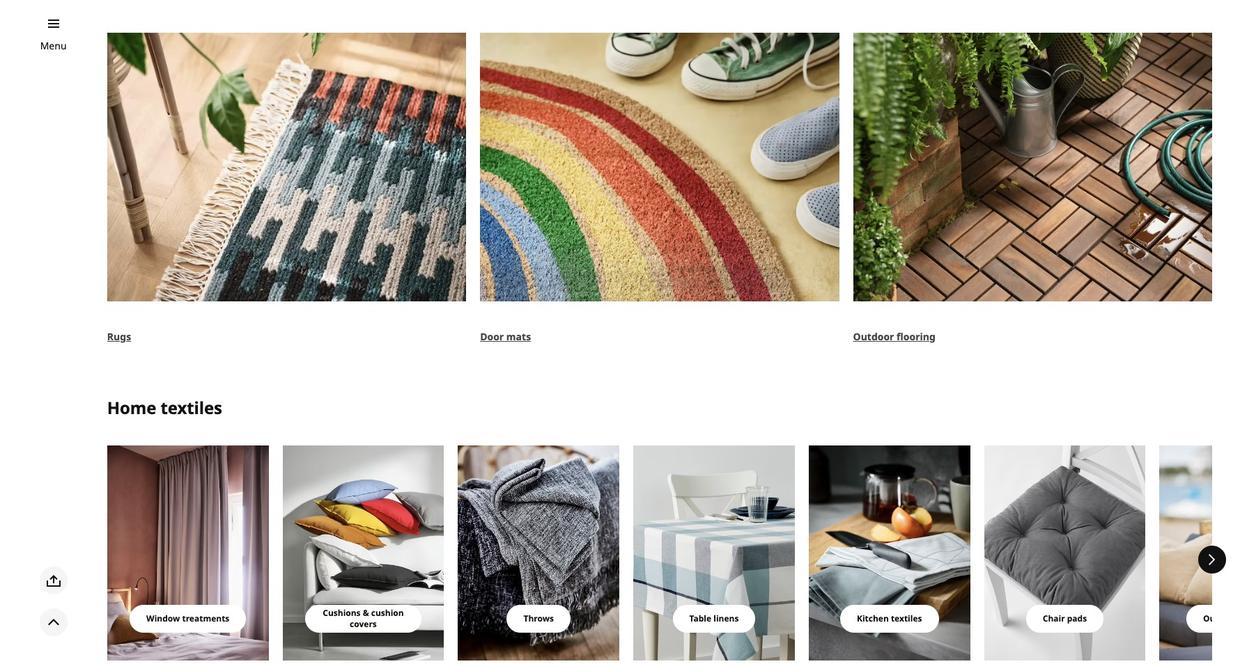 Task type: describe. For each thing, give the bounding box(es) containing it.
chair pads
[[1043, 613, 1087, 625]]

pads
[[1067, 613, 1087, 625]]

door
[[480, 330, 504, 343]]

kitchen textiles button
[[840, 605, 939, 633]]

wooden patio flooring with wooden planters holding ferns, a gardening pitcher & hose. image
[[853, 33, 1212, 302]]

chair
[[1043, 613, 1065, 625]]

cushions & cushion covers button
[[305, 605, 422, 633]]

window
[[146, 613, 180, 625]]

colorful low pile woven rug on wooden floor next to bamboo plant stand. image
[[107, 33, 466, 302]]

window treatments list item
[[107, 446, 269, 661]]

textiles for kitchen textiles
[[891, 613, 922, 625]]

kitchen textiles list item
[[809, 446, 970, 661]]

door mats link
[[480, 330, 531, 343]]

outdoor button
[[1186, 605, 1240, 633]]

rugs link
[[107, 330, 131, 343]]

throws list item
[[458, 446, 619, 661]]

kitchen knife, clothe napkins & glass teapot on wooden cutting board. image
[[809, 446, 970, 661]]

outdoor 
[[1203, 613, 1240, 625]]

menu button
[[40, 38, 67, 54]]

menu
[[40, 39, 67, 52]]

kitchen textiles
[[857, 613, 922, 625]]

window treatments
[[146, 613, 229, 625]]

&
[[363, 607, 369, 619]]

cushion
[[371, 607, 404, 619]]

throws
[[524, 613, 554, 625]]

thick, velvet room darkening curtains open by a bed with purple bed sheets. image
[[107, 446, 269, 661]]

cushions & cushion covers
[[323, 607, 404, 630]]

outdoor for outdoor flooring
[[853, 330, 894, 343]]



Task type: locate. For each thing, give the bounding box(es) containing it.
0 horizontal spatial textiles
[[161, 396, 222, 419]]

cushions & cushion covers list item
[[283, 446, 444, 661]]

window treatments button
[[130, 605, 246, 633]]

table
[[689, 613, 711, 625]]

cushions
[[323, 607, 361, 619]]

kitchen
[[857, 613, 889, 625]]

throws button
[[507, 605, 571, 633]]

textiles right kitchen
[[891, 613, 922, 625]]

flooring
[[897, 330, 935, 343]]

1 vertical spatial outdoor
[[1203, 613, 1238, 625]]

outdoor
[[853, 330, 894, 343], [1203, 613, 1238, 625]]

textiles for home textiles
[[161, 396, 222, 419]]

textiles inside button
[[891, 613, 922, 625]]

rainbow color low pile fabric rug next to sneakers. image
[[480, 33, 839, 302]]

linens
[[714, 613, 739, 625]]

outdoor flooring
[[853, 330, 935, 343]]

outdoor inside the outdoor button
[[1203, 613, 1238, 625]]

door mats
[[480, 330, 531, 343]]

table linens list item
[[633, 446, 795, 661]]

textiles right "home"
[[161, 396, 222, 419]]

mats
[[506, 330, 531, 343]]

0 vertical spatial textiles
[[161, 396, 222, 419]]

covers
[[350, 618, 377, 630]]

home
[[107, 396, 156, 419]]

colorful pillows on trim modern decor style fabric couch with metal legs. image
[[283, 446, 444, 661]]

1 horizontal spatial outdoor
[[1203, 613, 1238, 625]]

outdoor list item
[[1159, 446, 1240, 661]]

textiles
[[161, 396, 222, 419], [891, 613, 922, 625]]

gray fabric throw blankets. image
[[458, 446, 619, 661]]

outdoor flooring link
[[853, 330, 935, 343]]

gray seat cushion on white farmhouse decor style chair. image
[[984, 446, 1146, 661]]

outdoor seat cushions & pillows on outdoor furniture. image
[[1159, 446, 1240, 661]]

rugs
[[107, 330, 131, 343]]

table linens button
[[673, 605, 755, 633]]

home textiles
[[107, 396, 222, 419]]

patterned linen table clothe with plateware, glassware & utensils setting before white contemporary style decor chair. image
[[633, 446, 795, 661]]

1 vertical spatial textiles
[[891, 613, 922, 625]]

chair pads list item
[[984, 446, 1146, 661]]

1 horizontal spatial textiles
[[891, 613, 922, 625]]

treatments
[[182, 613, 229, 625]]

0 horizontal spatial outdoor
[[853, 330, 894, 343]]

table linens
[[689, 613, 739, 625]]

chair pads button
[[1026, 605, 1104, 633]]

outdoor for outdoor 
[[1203, 613, 1238, 625]]

0 vertical spatial outdoor
[[853, 330, 894, 343]]



Task type: vqa. For each thing, say whether or not it's contained in the screenshot.
right OUTDOOR
yes



